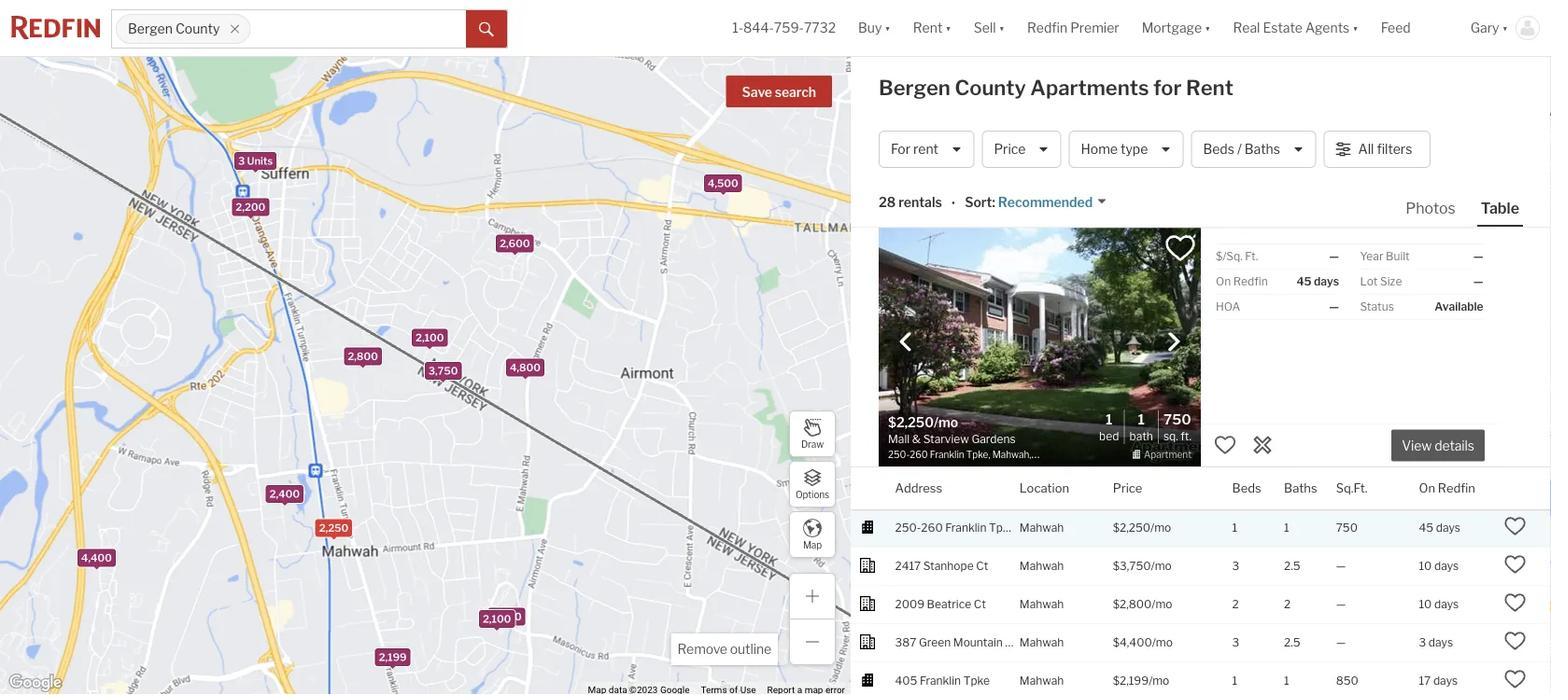 Task type: locate. For each thing, give the bounding box(es) containing it.
—
[[1329, 250, 1339, 263], [1474, 250, 1484, 263], [1474, 275, 1484, 289], [1329, 300, 1339, 314], [1336, 560, 1346, 574], [1336, 598, 1346, 612], [1336, 637, 1346, 650]]

ft. right $/sq. in the top right of the page
[[1245, 250, 1258, 263]]

2 favorite this home image from the top
[[1504, 554, 1527, 576]]

redfin inside button
[[1028, 20, 1068, 36]]

1-844-759-7732
[[732, 20, 836, 36]]

0 vertical spatial tpke
[[989, 522, 1016, 535]]

favorite this home image for $2,800 /mo
[[1504, 592, 1527, 615]]

2,250
[[319, 523, 349, 535]]

1 vertical spatial ft.
[[1181, 430, 1192, 443]]

1 vertical spatial redfin
[[1234, 275, 1268, 289]]

759-
[[774, 20, 804, 36]]

750 up sq.
[[1164, 411, 1192, 428]]

10 for 2.5
[[1419, 560, 1432, 574]]

year
[[1361, 250, 1384, 263]]

0 vertical spatial 2.5
[[1284, 560, 1301, 574]]

▾ for mortgage ▾
[[1205, 20, 1211, 36]]

1 horizontal spatial redfin
[[1234, 275, 1268, 289]]

on redfin button
[[1419, 468, 1476, 510]]

▾ for gary ▾
[[1503, 20, 1509, 36]]

3 mahwah from the top
[[1020, 598, 1064, 612]]

on inside button
[[1419, 482, 1436, 496]]

rent right for
[[1186, 75, 1234, 100]]

2 horizontal spatial redfin
[[1438, 482, 1476, 496]]

days for $2,250 /mo
[[1436, 522, 1461, 535]]

0 vertical spatial 45 days
[[1297, 275, 1339, 289]]

▾ right buy at right top
[[885, 20, 891, 36]]

sq.ft.
[[1336, 482, 1368, 496]]

price button up recommended
[[982, 131, 1062, 168]]

days for $2,800 /mo
[[1435, 598, 1459, 612]]

bergen left remove bergen county image
[[128, 21, 173, 37]]

3 ▾ from the left
[[999, 20, 1005, 36]]

real estate agents ▾
[[1234, 20, 1359, 36]]

real
[[1234, 20, 1261, 36]]

redfin inside button
[[1438, 482, 1476, 496]]

▾ for buy ▾
[[885, 20, 891, 36]]

1 inside 1 bed
[[1106, 411, 1113, 428]]

1 vertical spatial on redfin
[[1419, 482, 1476, 496]]

price up :
[[994, 141, 1026, 157]]

10
[[1419, 560, 1432, 574], [1419, 598, 1432, 612]]

1 vertical spatial franklin
[[920, 675, 961, 689]]

2 mahwah from the top
[[1020, 560, 1064, 574]]

on down the "view"
[[1419, 482, 1436, 496]]

/mo down $2,800 /mo
[[1152, 637, 1173, 650]]

rent ▾
[[913, 20, 952, 36]]

favorite button checkbox
[[1165, 233, 1197, 264]]

4,800
[[510, 362, 541, 374]]

baths left sq.ft.
[[1284, 482, 1318, 496]]

0 vertical spatial on
[[1216, 275, 1231, 289]]

1 vertical spatial 10 days
[[1419, 598, 1459, 612]]

on redfin down details
[[1419, 482, 1476, 496]]

1 vertical spatial 2,100
[[483, 614, 511, 626]]

3,450
[[492, 611, 522, 623]]

▾ right mortgage
[[1205, 20, 1211, 36]]

1 horizontal spatial 2
[[1284, 598, 1291, 612]]

price button
[[982, 131, 1062, 168], [1113, 468, 1143, 510]]

45 left lot
[[1297, 275, 1312, 289]]

ft.
[[1245, 250, 1258, 263], [1181, 430, 1192, 443]]

submit search image
[[479, 22, 494, 37]]

all
[[1359, 141, 1374, 157]]

1 vertical spatial county
[[955, 75, 1026, 100]]

0 vertical spatial beds
[[1204, 141, 1235, 157]]

county down sell ▾ dropdown button
[[955, 75, 1026, 100]]

1 vertical spatial rent
[[1186, 75, 1234, 100]]

1 horizontal spatial 2,100
[[483, 614, 511, 626]]

year built
[[1361, 250, 1410, 263]]

1 horizontal spatial rent
[[1186, 75, 1234, 100]]

3 down beds 'button'
[[1233, 560, 1240, 574]]

/mo for $2,800
[[1152, 598, 1173, 612]]

days for $3,750 /mo
[[1435, 560, 1459, 574]]

0 vertical spatial price
[[994, 141, 1026, 157]]

0 vertical spatial 2,100
[[416, 332, 444, 344]]

1 vertical spatial beds
[[1233, 482, 1262, 496]]

available
[[1435, 300, 1484, 314]]

0 horizontal spatial on
[[1216, 275, 1231, 289]]

redfin down $/sq. ft.
[[1234, 275, 1268, 289]]

1 vertical spatial 750
[[1336, 522, 1358, 535]]

17
[[1419, 675, 1431, 689]]

for rent
[[891, 141, 939, 157]]

2,199
[[379, 652, 407, 664]]

mahwah down 250-260 franklin tpke mahwah
[[1020, 560, 1064, 574]]

franklin right 405
[[920, 675, 961, 689]]

/mo for $2,250
[[1151, 522, 1172, 535]]

rent ▾ button
[[913, 0, 952, 56]]

save
[[742, 85, 772, 100]]

apartments
[[1031, 75, 1149, 100]]

1 vertical spatial 45 days
[[1419, 522, 1461, 535]]

0 vertical spatial rent
[[913, 20, 943, 36]]

0 vertical spatial baths
[[1245, 141, 1281, 157]]

2.5
[[1284, 560, 1301, 574], [1284, 637, 1301, 650]]

1 vertical spatial baths
[[1284, 482, 1318, 496]]

0 vertical spatial franklin
[[946, 522, 987, 535]]

0 horizontal spatial redfin
[[1028, 20, 1068, 36]]

mountain
[[953, 637, 1003, 650]]

4 ▾ from the left
[[1205, 20, 1211, 36]]

beds left /
[[1204, 141, 1235, 157]]

45 days
[[1297, 275, 1339, 289], [1419, 522, 1461, 535]]

0 vertical spatial ft.
[[1245, 250, 1258, 263]]

250-
[[895, 522, 921, 535]]

/mo for $4,400
[[1152, 637, 1173, 650]]

mahwah down rd
[[1020, 675, 1064, 689]]

mahwah up rd
[[1020, 598, 1064, 612]]

favorite this home image for $3,750 /mo
[[1504, 554, 1527, 576]]

0 horizontal spatial ft.
[[1181, 430, 1192, 443]]

750 inside 750 sq. ft.
[[1164, 411, 1192, 428]]

home type button
[[1069, 131, 1184, 168]]

0 horizontal spatial rent
[[913, 20, 943, 36]]

beds down x-out this home image
[[1233, 482, 1262, 496]]

x-out this home image
[[1252, 434, 1274, 457]]

6 ▾ from the left
[[1503, 20, 1509, 36]]

250-260 franklin tpke mahwah
[[895, 522, 1064, 535]]

4 favorite this home image from the top
[[1504, 630, 1527, 653]]

0 horizontal spatial 45
[[1297, 275, 1312, 289]]

1 horizontal spatial bergen
[[879, 75, 951, 100]]

10 days for 2
[[1419, 598, 1459, 612]]

3 right $4,400 /mo on the bottom right of page
[[1233, 637, 1240, 650]]

2009 beatrice ct
[[895, 598, 986, 612]]

10 days
[[1419, 560, 1459, 574], [1419, 598, 1459, 612]]

0 horizontal spatial 2
[[1233, 598, 1239, 612]]

heading
[[888, 414, 1040, 462]]

favorite this home image for $2,250 /mo
[[1504, 516, 1527, 538]]

1 10 days from the top
[[1419, 560, 1459, 574]]

on redfin down $/sq. ft.
[[1216, 275, 1268, 289]]

28
[[879, 195, 896, 211]]

▾
[[885, 20, 891, 36], [946, 20, 952, 36], [999, 20, 1005, 36], [1205, 20, 1211, 36], [1353, 20, 1359, 36], [1503, 20, 1509, 36]]

0 vertical spatial 750
[[1164, 411, 1192, 428]]

view details
[[1402, 438, 1475, 454]]

green
[[919, 637, 951, 650]]

$3,750
[[1113, 560, 1151, 574]]

1 ▾ from the left
[[885, 20, 891, 36]]

▾ right agents
[[1353, 20, 1359, 36]]

1 vertical spatial price button
[[1113, 468, 1143, 510]]

tpke right 260
[[989, 522, 1016, 535]]

1 horizontal spatial price button
[[1113, 468, 1143, 510]]

▾ right gary
[[1503, 20, 1509, 36]]

mortgage
[[1142, 20, 1202, 36]]

750 down the sq.ft. button
[[1336, 522, 1358, 535]]

for
[[891, 141, 911, 157]]

on
[[1216, 275, 1231, 289], [1419, 482, 1436, 496]]

2 2.5 from the top
[[1284, 637, 1301, 650]]

45 days left lot
[[1297, 275, 1339, 289]]

favorite this home image
[[1214, 434, 1237, 457]]

remove outline
[[678, 642, 772, 658]]

1
[[1106, 411, 1113, 428], [1138, 411, 1145, 428], [1233, 522, 1238, 535], [1284, 522, 1290, 535], [1233, 675, 1238, 689], [1284, 675, 1290, 689]]

beds / baths button
[[1191, 131, 1317, 168]]

county left remove bergen county image
[[176, 21, 220, 37]]

5 favorite this home image from the top
[[1504, 669, 1527, 691]]

•
[[952, 196, 956, 212]]

for rent button
[[879, 131, 975, 168]]

table button
[[1478, 198, 1524, 227]]

table
[[1481, 199, 1520, 217]]

redfin left "premier"
[[1028, 20, 1068, 36]]

2 vertical spatial redfin
[[1438, 482, 1476, 496]]

all filters
[[1359, 141, 1413, 157]]

redfin
[[1028, 20, 1068, 36], [1234, 275, 1268, 289], [1438, 482, 1476, 496]]

2,800
[[348, 351, 378, 363]]

3 favorite this home image from the top
[[1504, 592, 1527, 615]]

ct for 2009 beatrice ct
[[974, 598, 986, 612]]

days
[[1314, 275, 1339, 289], [1436, 522, 1461, 535], [1435, 560, 1459, 574], [1435, 598, 1459, 612], [1429, 637, 1454, 650], [1434, 675, 1458, 689]]

1 horizontal spatial 750
[[1336, 522, 1358, 535]]

1 horizontal spatial price
[[1113, 482, 1143, 496]]

bergen county
[[128, 21, 220, 37]]

1 vertical spatial ct
[[974, 598, 986, 612]]

1 vertical spatial 45
[[1419, 522, 1434, 535]]

real estate agents ▾ button
[[1222, 0, 1370, 56]]

0 vertical spatial ct
[[976, 560, 989, 574]]

franklin right 260
[[946, 522, 987, 535]]

0 vertical spatial redfin
[[1028, 20, 1068, 36]]

/mo up $2,800 /mo
[[1151, 560, 1172, 574]]

844-
[[744, 20, 774, 36]]

28 rentals •
[[879, 195, 956, 212]]

remove outline button
[[671, 634, 778, 666]]

1 vertical spatial 10
[[1419, 598, 1432, 612]]

price button up $2,250 at right
[[1113, 468, 1143, 510]]

0 vertical spatial on redfin
[[1216, 275, 1268, 289]]

rent right buy ▾
[[913, 20, 943, 36]]

1 horizontal spatial ft.
[[1245, 250, 1258, 263]]

0 horizontal spatial 750
[[1164, 411, 1192, 428]]

favorite this home image for $2,199 /mo
[[1504, 669, 1527, 691]]

mahwah for 405 franklin tpke
[[1020, 675, 1064, 689]]

0 vertical spatial price button
[[982, 131, 1062, 168]]

0 horizontal spatial bergen
[[128, 21, 173, 37]]

agents
[[1306, 20, 1350, 36]]

1 horizontal spatial county
[[955, 75, 1026, 100]]

45 down on redfin button
[[1419, 522, 1434, 535]]

0 vertical spatial bergen
[[128, 21, 173, 37]]

1 2 from the left
[[1233, 598, 1239, 612]]

1 bath
[[1130, 411, 1153, 443]]

5 mahwah from the top
[[1020, 675, 1064, 689]]

baths right /
[[1245, 141, 1281, 157]]

0 horizontal spatial baths
[[1245, 141, 1281, 157]]

redfin down details
[[1438, 482, 1476, 496]]

850
[[1336, 675, 1359, 689]]

0 vertical spatial 10 days
[[1419, 560, 1459, 574]]

type
[[1121, 141, 1148, 157]]

1 vertical spatial price
[[1113, 482, 1143, 496]]

/mo up $3,750 /mo
[[1151, 522, 1172, 535]]

2 10 from the top
[[1419, 598, 1432, 612]]

▾ for sell ▾
[[999, 20, 1005, 36]]

tpke
[[989, 522, 1016, 535], [964, 675, 990, 689]]

county
[[176, 21, 220, 37], [955, 75, 1026, 100]]

2 ▾ from the left
[[946, 20, 952, 36]]

$2,800
[[1113, 598, 1152, 612]]

county for bergen county apartments for rent
[[955, 75, 1026, 100]]

1 vertical spatial bergen
[[879, 75, 951, 100]]

rent inside dropdown button
[[913, 20, 943, 36]]

price up $2,250 at right
[[1113, 482, 1143, 496]]

redfin premier button
[[1016, 0, 1131, 56]]

45
[[1297, 275, 1312, 289], [1419, 522, 1434, 535]]

1 favorite this home image from the top
[[1504, 516, 1527, 538]]

▾ left sell
[[946, 20, 952, 36]]

mahwah for 2417 stanhope ct
[[1020, 560, 1064, 574]]

search
[[775, 85, 816, 100]]

recommended button
[[996, 194, 1108, 212]]

beds inside button
[[1204, 141, 1235, 157]]

2 10 days from the top
[[1419, 598, 1459, 612]]

save search button
[[726, 76, 832, 107]]

bergen for bergen county
[[128, 21, 173, 37]]

beds for beds / baths
[[1204, 141, 1235, 157]]

0 vertical spatial 45
[[1297, 275, 1312, 289]]

buy
[[859, 20, 882, 36]]

tpke down mountain
[[964, 675, 990, 689]]

3
[[238, 155, 245, 167], [1233, 560, 1240, 574], [1233, 637, 1240, 650], [1419, 637, 1427, 650]]

1 horizontal spatial on
[[1419, 482, 1436, 496]]

0 horizontal spatial on redfin
[[1216, 275, 1268, 289]]

favorite this home image
[[1504, 516, 1527, 538], [1504, 554, 1527, 576], [1504, 592, 1527, 615], [1504, 630, 1527, 653], [1504, 669, 1527, 691]]

/mo down $4,400 /mo on the bottom right of page
[[1149, 675, 1170, 689]]

mahwah down location button
[[1020, 522, 1064, 535]]

lot size
[[1361, 275, 1402, 289]]

1 vertical spatial tpke
[[964, 675, 990, 689]]

outline
[[730, 642, 772, 658]]

ft. right sq.
[[1181, 430, 1192, 443]]

bergen
[[128, 21, 173, 37], [879, 75, 951, 100]]

$2,250 /mo
[[1113, 522, 1172, 535]]

0 vertical spatial 10
[[1419, 560, 1432, 574]]

3 inside map region
[[238, 155, 245, 167]]

3 left units
[[238, 155, 245, 167]]

1 2.5 from the top
[[1284, 560, 1301, 574]]

/mo
[[1151, 522, 1172, 535], [1151, 560, 1172, 574], [1152, 598, 1173, 612], [1152, 637, 1173, 650], [1149, 675, 1170, 689]]

ct right stanhope
[[976, 560, 989, 574]]

1 vertical spatial 2.5
[[1284, 637, 1301, 650]]

▾ right sell
[[999, 20, 1005, 36]]

bergen up for rent at the right of page
[[879, 75, 951, 100]]

0 horizontal spatial county
[[176, 21, 220, 37]]

days for $2,199 /mo
[[1434, 675, 1458, 689]]

45 days down on redfin button
[[1419, 522, 1461, 535]]

premier
[[1071, 20, 1120, 36]]

/mo up $4,400 /mo on the bottom right of page
[[1152, 598, 1173, 612]]

1 inside 1 bath
[[1138, 411, 1145, 428]]

1 10 from the top
[[1419, 560, 1432, 574]]

on up "hoa" on the top right
[[1216, 275, 1231, 289]]

None search field
[[251, 10, 466, 48]]

0 vertical spatial county
[[176, 21, 220, 37]]

ct right beatrice
[[974, 598, 986, 612]]

3,750
[[429, 365, 458, 377]]

1 vertical spatial on
[[1419, 482, 1436, 496]]

mahwah right mountain
[[1020, 637, 1064, 650]]

view details button
[[1392, 430, 1485, 462]]

remove bergen county image
[[229, 23, 240, 35]]



Task type: vqa. For each thing, say whether or not it's contained in the screenshot.
Photos Button
yes



Task type: describe. For each thing, give the bounding box(es) containing it.
750 for 750
[[1336, 522, 1358, 535]]

1 horizontal spatial 45
[[1419, 522, 1434, 535]]

1 horizontal spatial 45 days
[[1419, 522, 1461, 535]]

gary
[[1471, 20, 1500, 36]]

0 horizontal spatial 2,100
[[416, 332, 444, 344]]

3 up 17
[[1419, 637, 1427, 650]]

days for $4,400 /mo
[[1429, 637, 1454, 650]]

gary ▾
[[1471, 20, 1509, 36]]

$/sq. ft.
[[1216, 250, 1258, 263]]

status
[[1361, 300, 1394, 314]]

/mo for $3,750
[[1151, 560, 1172, 574]]

buy ▾
[[859, 20, 891, 36]]

$2,199 /mo
[[1113, 675, 1170, 689]]

baths button
[[1284, 468, 1318, 510]]

3 days
[[1419, 637, 1454, 650]]

address button
[[895, 468, 943, 510]]

1 mahwah from the top
[[1020, 522, 1064, 535]]

view
[[1402, 438, 1432, 454]]

map
[[803, 540, 822, 551]]

previous button image
[[897, 333, 915, 352]]

options
[[796, 490, 830, 501]]

hoa
[[1216, 300, 1241, 314]]

$4,400
[[1113, 637, 1152, 650]]

/
[[1238, 141, 1242, 157]]

mortgage ▾ button
[[1131, 0, 1222, 56]]

bergen county apartments for rent
[[879, 75, 1234, 100]]

real estate agents ▾ link
[[1234, 0, 1359, 56]]

2417
[[895, 560, 921, 574]]

rent
[[914, 141, 939, 157]]

filters
[[1377, 141, 1413, 157]]

photos
[[1406, 199, 1456, 217]]

beatrice
[[927, 598, 972, 612]]

2 2 from the left
[[1284, 598, 1291, 612]]

4,500
[[708, 177, 739, 190]]

beds for beds
[[1233, 482, 1262, 496]]

sell ▾
[[974, 20, 1005, 36]]

address
[[895, 482, 943, 496]]

$2,250
[[1113, 522, 1151, 535]]

buy ▾ button
[[847, 0, 902, 56]]

all filters button
[[1324, 131, 1431, 168]]

2417 stanhope ct
[[895, 560, 989, 574]]

sq.
[[1164, 430, 1179, 443]]

bed
[[1100, 430, 1119, 443]]

favorite button image
[[1165, 233, 1197, 264]]

stanhope
[[924, 560, 974, 574]]

rd
[[1006, 637, 1020, 650]]

map region
[[0, 0, 914, 696]]

beds / baths
[[1204, 141, 1281, 157]]

home
[[1081, 141, 1118, 157]]

ft. inside 750 sq. ft.
[[1181, 430, 1192, 443]]

draw
[[801, 439, 824, 450]]

draw button
[[789, 411, 836, 458]]

sell
[[974, 20, 996, 36]]

mortgage ▾
[[1142, 20, 1211, 36]]

1 horizontal spatial baths
[[1284, 482, 1318, 496]]

2.5 for $4,400 /mo
[[1284, 637, 1301, 650]]

for
[[1154, 75, 1182, 100]]

mahwah for 2009 beatrice ct
[[1020, 598, 1064, 612]]

bergen for bergen county apartments for rent
[[879, 75, 951, 100]]

map button
[[789, 512, 836, 559]]

sell ▾ button
[[974, 0, 1005, 56]]

bath
[[1130, 430, 1153, 443]]

17 days
[[1419, 675, 1458, 689]]

▾ for rent ▾
[[946, 20, 952, 36]]

feed button
[[1370, 0, 1460, 56]]

2.5 for $3,750 /mo
[[1284, 560, 1301, 574]]

location
[[1020, 482, 1070, 496]]

view details link
[[1392, 428, 1485, 462]]

sq.ft. button
[[1336, 468, 1368, 510]]

1 horizontal spatial on redfin
[[1419, 482, 1476, 496]]

built
[[1386, 250, 1410, 263]]

ct for 2417 stanhope ct
[[976, 560, 989, 574]]

estate
[[1263, 20, 1303, 36]]

405 franklin tpke
[[895, 675, 990, 689]]

county for bergen county
[[176, 21, 220, 37]]

10 days for 2.5
[[1419, 560, 1459, 574]]

mortgage ▾ button
[[1142, 0, 1211, 56]]

redfin premier
[[1028, 20, 1120, 36]]

260
[[921, 522, 943, 535]]

next button image
[[1165, 333, 1184, 352]]

2,400
[[270, 488, 300, 500]]

/mo for $2,199
[[1149, 675, 1170, 689]]

10 for 2
[[1419, 598, 1432, 612]]

home type
[[1081, 141, 1148, 157]]

sort :
[[965, 195, 996, 211]]

750 for 750 sq. ft.
[[1164, 411, 1192, 428]]

google image
[[5, 672, 66, 696]]

options button
[[789, 461, 836, 508]]

feed
[[1381, 20, 1411, 36]]

0 horizontal spatial 45 days
[[1297, 275, 1339, 289]]

baths inside button
[[1245, 141, 1281, 157]]

recommended
[[998, 195, 1093, 211]]

5 ▾ from the left
[[1353, 20, 1359, 36]]

remove
[[678, 642, 728, 658]]

details
[[1435, 438, 1475, 454]]

rent ▾ button
[[902, 0, 963, 56]]

0 horizontal spatial price button
[[982, 131, 1062, 168]]

favorite this home image for $4,400 /mo
[[1504, 630, 1527, 653]]

3 units
[[238, 155, 273, 167]]

photo of 250-260 franklin tpke, mahwah, nj 07430 image
[[879, 228, 1201, 467]]

units
[[247, 155, 273, 167]]

lot
[[1361, 275, 1378, 289]]

387 green mountain rd mahwah
[[895, 637, 1064, 650]]

0 horizontal spatial price
[[994, 141, 1026, 157]]

4 mahwah from the top
[[1020, 637, 1064, 650]]

1-844-759-7732 link
[[732, 20, 836, 36]]

buy ▾ button
[[859, 0, 891, 56]]



